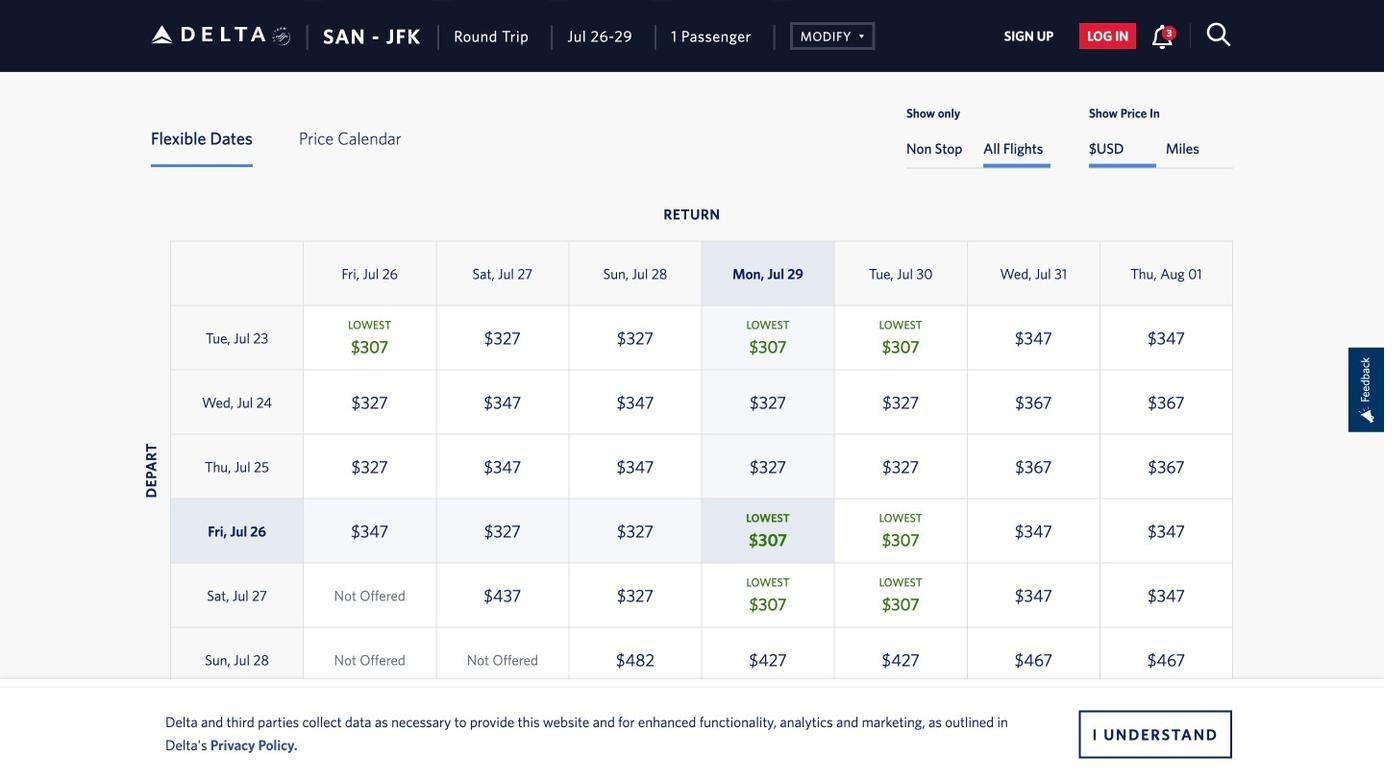 Task type: vqa. For each thing, say whether or not it's contained in the screenshot.
Updated Bag & Travel Fees
no



Task type: locate. For each thing, give the bounding box(es) containing it.
delta air lines image
[[151, 4, 266, 64]]

advsearchtriangle image
[[852, 26, 865, 44]]

tab list
[[907, 106, 1051, 169], [151, 107, 448, 167], [1090, 140, 1234, 169]]

tab
[[907, 106, 1051, 121], [907, 140, 974, 168], [984, 140, 1051, 168], [1090, 140, 1157, 168], [1166, 140, 1234, 168]]



Task type: describe. For each thing, give the bounding box(es) containing it.
2 horizontal spatial tab list
[[1090, 140, 1234, 169]]

0 horizontal spatial tab list
[[151, 107, 448, 167]]

skyteam image
[[273, 7, 291, 67]]

1 horizontal spatial tab list
[[907, 106, 1051, 169]]



